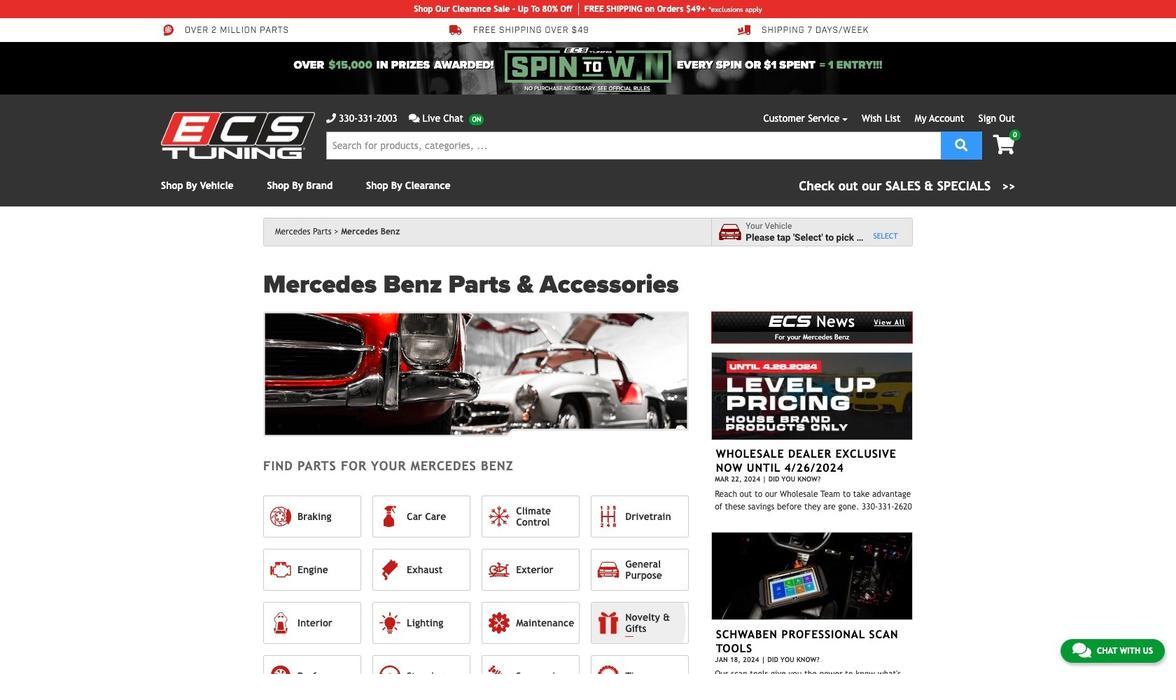 Task type: locate. For each thing, give the bounding box(es) containing it.
ecs tuning 'spin to win' contest logo image
[[505, 48, 672, 83]]

search image
[[955, 138, 968, 151]]

ecs tuning image
[[161, 112, 315, 159]]

schwaben professional scan tools image
[[712, 532, 913, 621]]

phone image
[[326, 113, 336, 123]]



Task type: describe. For each thing, give the bounding box(es) containing it.
comments image
[[1073, 642, 1092, 659]]

mercedes benz banner image image
[[263, 312, 689, 437]]

shopping cart image
[[993, 135, 1015, 155]]

wholesale dealer exclusive now until 4/26/2024 image
[[712, 352, 913, 440]]

comments image
[[409, 113, 420, 123]]

Search text field
[[326, 132, 941, 160]]



Task type: vqa. For each thing, say whether or not it's contained in the screenshot.
the rightmost comments icon
yes



